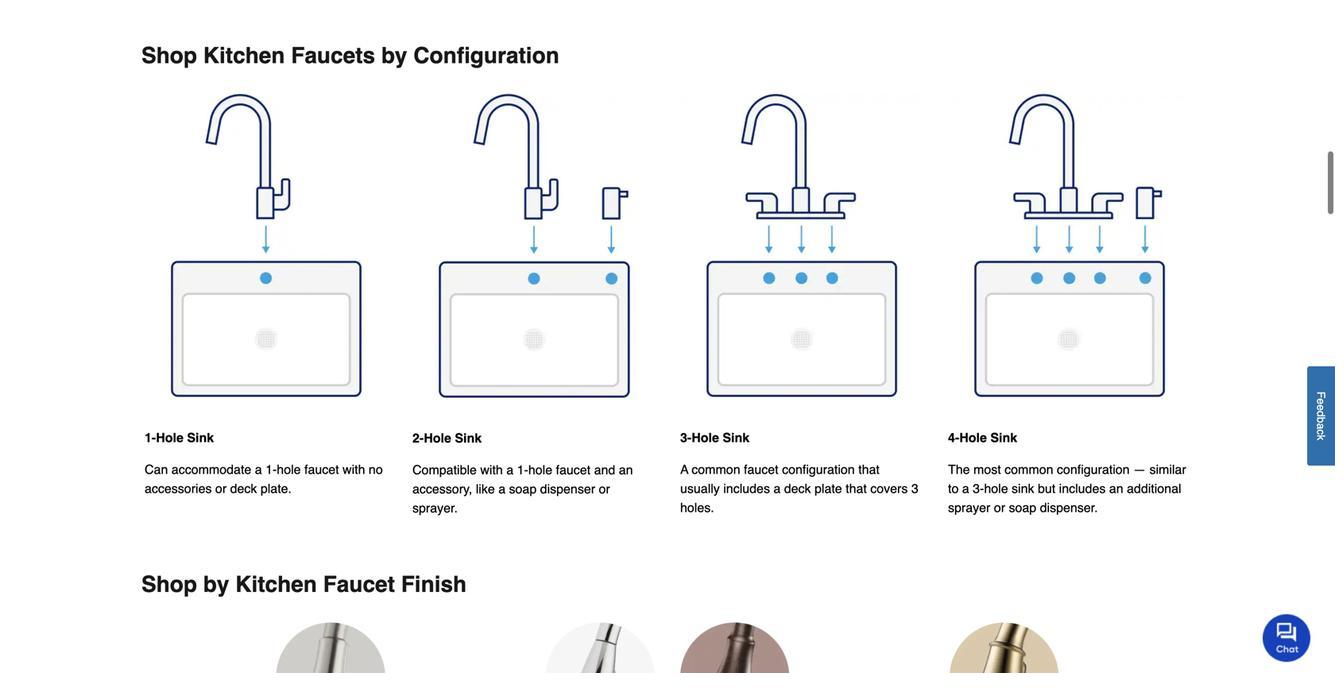 Task type: locate. For each thing, give the bounding box(es) containing it.
by
[[381, 43, 407, 68], [203, 572, 229, 598]]

1 vertical spatial by
[[203, 572, 229, 598]]

an left additional
[[1110, 481, 1124, 496]]

that right plate
[[846, 481, 867, 496]]

2-
[[413, 431, 424, 446]]

0 horizontal spatial 3-
[[680, 430, 692, 445]]

additional
[[1127, 481, 1182, 496]]

configuration inside the most common configuration — similar to a 3-hole sink but includes an additional sprayer or soap dispenser.
[[1057, 462, 1130, 477]]

0 vertical spatial shop
[[141, 43, 197, 68]]

1- right compatible
[[517, 463, 528, 478]]

common inside a common faucet configuration that usually includes a deck plate that covers 3 holes.
[[692, 462, 741, 477]]

or down accommodate
[[215, 481, 227, 496]]

d
[[1315, 411, 1328, 417]]

a stainless steel faucet. image
[[276, 623, 386, 673]]

1- up the plate.
[[266, 462, 277, 477]]

sink
[[187, 430, 214, 445], [723, 430, 750, 445], [991, 430, 1018, 445], [455, 431, 482, 446]]

1 vertical spatial soap
[[1009, 500, 1037, 515]]

1 common from the left
[[692, 462, 741, 477]]

most
[[974, 462, 1001, 477]]

2 e from the top
[[1315, 405, 1328, 411]]

1 configuration from the left
[[782, 462, 855, 477]]

1 horizontal spatial common
[[1005, 462, 1054, 477]]

hole
[[277, 462, 301, 477], [528, 463, 553, 478], [984, 481, 1008, 496]]

2 horizontal spatial 1-
[[517, 463, 528, 478]]

1- inside compatible with a 1-hole faucet and an accessory, like a soap dispenser or sprayer.
[[517, 463, 528, 478]]

configuration up "dispenser."
[[1057, 462, 1130, 477]]

1 vertical spatial shop
[[141, 572, 197, 598]]

faucet left no
[[304, 462, 339, 477]]

a up the plate.
[[255, 462, 262, 477]]

configuration for that
[[782, 462, 855, 477]]

e up d
[[1315, 399, 1328, 405]]

b
[[1315, 417, 1328, 423]]

a up 'k'
[[1315, 423, 1328, 430]]

1 horizontal spatial an
[[1110, 481, 1124, 496]]

1 horizontal spatial hole
[[528, 463, 553, 478]]

1 horizontal spatial or
[[599, 482, 610, 497]]

1-
[[145, 430, 156, 445], [266, 462, 277, 477], [517, 463, 528, 478]]

1 horizontal spatial 1-
[[266, 462, 277, 477]]

deck left plate
[[784, 481, 811, 496]]

e
[[1315, 399, 1328, 405], [1315, 405, 1328, 411]]

configuration for —
[[1057, 462, 1130, 477]]

finish
[[401, 572, 467, 598]]

deck left the plate.
[[230, 481, 257, 496]]

a inside button
[[1315, 423, 1328, 430]]

faucet inside can accommodate a 1-hole faucet with no accessories or deck plate.
[[304, 462, 339, 477]]

1 horizontal spatial 3-
[[973, 481, 984, 496]]

deck
[[230, 481, 257, 496], [784, 481, 811, 496]]

0 vertical spatial 3-
[[680, 430, 692, 445]]

that up covers at the bottom right
[[859, 462, 880, 477]]

—
[[1134, 462, 1146, 477]]

plate
[[815, 481, 842, 496]]

hole inside can accommodate a 1-hole faucet with no accessories or deck plate.
[[277, 462, 301, 477]]

an inside the most common configuration — similar to a 3-hole sink but includes an additional sprayer or soap dispenser.
[[1110, 481, 1124, 496]]

2 shop from the top
[[141, 572, 197, 598]]

or down the and
[[599, 482, 610, 497]]

hole down most
[[984, 481, 1008, 496]]

common up sink
[[1005, 462, 1054, 477]]

faucet inside a common faucet configuration that usually includes a deck plate that covers 3 holes.
[[744, 462, 779, 477]]

1 horizontal spatial includes
[[1059, 481, 1106, 496]]

or right sprayer
[[994, 500, 1006, 515]]

hole up the can
[[156, 430, 184, 445]]

sink
[[1012, 481, 1035, 496]]

a inside can accommodate a 1-hole faucet with no accessories or deck plate.
[[255, 462, 262, 477]]

common up 'usually' at the bottom of the page
[[692, 462, 741, 477]]

1 horizontal spatial configuration
[[1057, 462, 1130, 477]]

0 horizontal spatial includes
[[724, 481, 770, 496]]

can accommodate a 1-hole faucet with no accessories or deck plate.
[[145, 462, 383, 496]]

0 horizontal spatial faucet
[[304, 462, 339, 477]]

or inside the most common configuration — similar to a 3-hole sink but includes an additional sprayer or soap dispenser.
[[994, 500, 1006, 515]]

an right the and
[[619, 463, 633, 478]]

1 includes from the left
[[724, 481, 770, 496]]

0 vertical spatial by
[[381, 43, 407, 68]]

faucet
[[323, 572, 395, 598]]

dispenser
[[540, 482, 595, 497]]

covers
[[871, 481, 908, 496]]

1 horizontal spatial deck
[[784, 481, 811, 496]]

0 vertical spatial an
[[619, 463, 633, 478]]

0 horizontal spatial or
[[215, 481, 227, 496]]

3- down most
[[973, 481, 984, 496]]

hole up compatible
[[424, 431, 451, 446]]

an
[[619, 463, 633, 478], [1110, 481, 1124, 496]]

faucet inside compatible with a 1-hole faucet and an accessory, like a soap dispenser or sprayer.
[[556, 463, 591, 478]]

soap right 'like'
[[509, 482, 537, 497]]

2 deck from the left
[[784, 481, 811, 496]]

1 shop from the top
[[141, 43, 197, 68]]

3-
[[680, 430, 692, 445], [973, 481, 984, 496]]

0 horizontal spatial soap
[[509, 482, 537, 497]]

hole up "the"
[[960, 430, 987, 445]]

a left plate
[[774, 481, 781, 496]]

0 horizontal spatial hole
[[277, 462, 301, 477]]

a right 'like'
[[499, 482, 506, 497]]

with inside can accommodate a 1-hole faucet with no accessories or deck plate.
[[343, 462, 365, 477]]

that
[[859, 462, 880, 477], [846, 481, 867, 496]]

includes
[[724, 481, 770, 496], [1059, 481, 1106, 496]]

faucet for an
[[556, 463, 591, 478]]

hole up 'usually' at the bottom of the page
[[692, 430, 719, 445]]

0 horizontal spatial 1-
[[145, 430, 156, 445]]

with up 'like'
[[480, 463, 503, 478]]

f
[[1315, 392, 1328, 399]]

sink for 3-hole sink
[[723, 430, 750, 445]]

1- up the can
[[145, 430, 156, 445]]

0 horizontal spatial common
[[692, 462, 741, 477]]

accommodate
[[172, 462, 251, 477]]

plate.
[[261, 481, 292, 496]]

configuration inside a common faucet configuration that usually includes a deck plate that covers 3 holes.
[[782, 462, 855, 477]]

2 horizontal spatial or
[[994, 500, 1006, 515]]

1 vertical spatial 3-
[[973, 481, 984, 496]]

1 horizontal spatial with
[[480, 463, 503, 478]]

e up b
[[1315, 405, 1328, 411]]

2 horizontal spatial hole
[[984, 481, 1008, 496]]

soap down sink
[[1009, 500, 1037, 515]]

hole for plate.
[[277, 462, 301, 477]]

common
[[692, 462, 741, 477], [1005, 462, 1054, 477]]

can
[[145, 462, 168, 477]]

2 configuration from the left
[[1057, 462, 1130, 477]]

faucet down 3-hole sink
[[744, 462, 779, 477]]

hole up the dispenser
[[528, 463, 553, 478]]

with
[[343, 462, 365, 477], [480, 463, 503, 478]]

shop
[[141, 43, 197, 68], [141, 572, 197, 598]]

includes up "dispenser."
[[1059, 481, 1106, 496]]

to
[[948, 481, 959, 496]]

and
[[594, 463, 615, 478]]

1 horizontal spatial faucet
[[556, 463, 591, 478]]

0 vertical spatial soap
[[509, 482, 537, 497]]

a gold faucet. image
[[950, 623, 1059, 673]]

a right 'to'
[[962, 481, 970, 496]]

hole for 1-
[[156, 430, 184, 445]]

0 horizontal spatial configuration
[[782, 462, 855, 477]]

1 horizontal spatial soap
[[1009, 500, 1037, 515]]

1 vertical spatial an
[[1110, 481, 1124, 496]]

2 includes from the left
[[1059, 481, 1106, 496]]

a chrome faucet. image
[[546, 623, 655, 673]]

2 horizontal spatial faucet
[[744, 462, 779, 477]]

3-hole sink
[[680, 430, 750, 445]]

or
[[215, 481, 227, 496], [599, 482, 610, 497], [994, 500, 1006, 515]]

0 vertical spatial that
[[859, 462, 880, 477]]

a
[[1315, 423, 1328, 430], [255, 462, 262, 477], [507, 463, 514, 478], [774, 481, 781, 496], [962, 481, 970, 496], [499, 482, 506, 497]]

configuration
[[782, 462, 855, 477], [1057, 462, 1130, 477]]

configuration up plate
[[782, 462, 855, 477]]

with left no
[[343, 462, 365, 477]]

1 deck from the left
[[230, 481, 257, 496]]

kitchen
[[203, 43, 285, 68], [235, 572, 317, 598]]

includes right 'usually' at the bottom of the page
[[724, 481, 770, 496]]

hole inside compatible with a 1-hole faucet and an accessory, like a soap dispenser or sprayer.
[[528, 463, 553, 478]]

sprayer
[[948, 500, 991, 515]]

2 common from the left
[[1005, 462, 1054, 477]]

usually
[[680, 481, 720, 496]]

0 horizontal spatial with
[[343, 462, 365, 477]]

soap
[[509, 482, 537, 497], [1009, 500, 1037, 515]]

but
[[1038, 481, 1056, 496]]

a inside the most common configuration — similar to a 3-hole sink but includes an additional sprayer or soap dispenser.
[[962, 481, 970, 496]]

0 horizontal spatial deck
[[230, 481, 257, 496]]

1 e from the top
[[1315, 399, 1328, 405]]

1 vertical spatial that
[[846, 481, 867, 496]]

1 vertical spatial kitchen
[[235, 572, 317, 598]]

faucet
[[304, 462, 339, 477], [744, 462, 779, 477], [556, 463, 591, 478]]

0 horizontal spatial an
[[619, 463, 633, 478]]

a right compatible
[[507, 463, 514, 478]]

hole
[[156, 430, 184, 445], [692, 430, 719, 445], [960, 430, 987, 445], [424, 431, 451, 446]]

hole for 4-
[[960, 430, 987, 445]]

3- up a in the bottom of the page
[[680, 430, 692, 445]]

1- inside can accommodate a 1-hole faucet with no accessories or deck plate.
[[266, 462, 277, 477]]

hole up the plate.
[[277, 462, 301, 477]]

sprayer.
[[413, 501, 458, 516]]

like
[[476, 482, 495, 497]]

faucet up the dispenser
[[556, 463, 591, 478]]

0 horizontal spatial by
[[203, 572, 229, 598]]



Task type: vqa. For each thing, say whether or not it's contained in the screenshot.


Task type: describe. For each thing, give the bounding box(es) containing it.
includes inside a common faucet configuration that usually includes a deck plate that covers 3 holes.
[[724, 481, 770, 496]]

k
[[1315, 435, 1328, 441]]

1- for 1-hole sink
[[266, 462, 277, 477]]

a bronze faucet. image
[[680, 623, 790, 673]]

soap inside the most common configuration — similar to a 3-hole sink but includes an additional sprayer or soap dispenser.
[[1009, 500, 1037, 515]]

includes inside the most common configuration — similar to a 3-hole sink but includes an additional sprayer or soap dispenser.
[[1059, 481, 1106, 496]]

chat invite button image
[[1263, 614, 1312, 662]]

faucets
[[291, 43, 375, 68]]

sink for 4-hole sink
[[991, 430, 1018, 445]]

common inside the most common configuration — similar to a 3-hole sink but includes an additional sprayer or soap dispenser.
[[1005, 462, 1054, 477]]

with inside compatible with a 1-hole faucet and an accessory, like a soap dispenser or sprayer.
[[480, 463, 503, 478]]

c
[[1315, 430, 1328, 435]]

soap inside compatible with a 1-hole faucet and an accessory, like a soap dispenser or sprayer.
[[509, 482, 537, 497]]

3- inside the most common configuration — similar to a 3-hole sink but includes an additional sprayer or soap dispenser.
[[973, 481, 984, 496]]

sink for 1-hole sink
[[187, 430, 214, 445]]

dispenser.
[[1040, 500, 1098, 515]]

no
[[369, 462, 383, 477]]

f e e d b a c k button
[[1308, 367, 1335, 466]]

an icon of a faucet with deck plate and a soap dispenser being installed in a four-hole sink. image
[[948, 94, 1191, 400]]

the
[[948, 462, 970, 477]]

a common faucet configuration that usually includes a deck plate that covers 3 holes.
[[680, 462, 919, 515]]

faucet for no
[[304, 462, 339, 477]]

an icon of a faucet with a deck plate being installed in a three-hole sink. image
[[680, 94, 923, 400]]

an inside compatible with a 1-hole faucet and an accessory, like a soap dispenser or sprayer.
[[619, 463, 633, 478]]

deck inside can accommodate a 1-hole faucet with no accessories or deck plate.
[[230, 481, 257, 496]]

hole for 2-
[[424, 431, 451, 446]]

an icon of a one-hole faucet being installed in a one-hole sink. image
[[145, 94, 387, 400]]

an icon of a one-hole faucet and soap dispenser being installed in a two-hole sink. image
[[413, 94, 655, 400]]

a inside a common faucet configuration that usually includes a deck plate that covers 3 holes.
[[774, 481, 781, 496]]

shop by kitchen faucet finish
[[141, 572, 467, 598]]

4-
[[948, 430, 960, 445]]

accessory,
[[413, 482, 472, 497]]

hole for 3-
[[692, 430, 719, 445]]

a
[[680, 462, 689, 477]]

similar
[[1150, 462, 1187, 477]]

1- for 2-hole sink
[[517, 463, 528, 478]]

holes.
[[680, 500, 714, 515]]

hole inside the most common configuration — similar to a 3-hole sink but includes an additional sprayer or soap dispenser.
[[984, 481, 1008, 496]]

shop for shop kitchen faucets by configuration
[[141, 43, 197, 68]]

deck inside a common faucet configuration that usually includes a deck plate that covers 3 holes.
[[784, 481, 811, 496]]

shop for shop by kitchen faucet finish
[[141, 572, 197, 598]]

3
[[912, 481, 919, 496]]

2-hole sink
[[413, 431, 482, 446]]

f e e d b a c k
[[1315, 392, 1328, 441]]

1-hole sink
[[145, 430, 214, 445]]

1 horizontal spatial by
[[381, 43, 407, 68]]

or inside compatible with a 1-hole faucet and an accessory, like a soap dispenser or sprayer.
[[599, 482, 610, 497]]

the most common configuration — similar to a 3-hole sink but includes an additional sprayer or soap dispenser.
[[948, 462, 1187, 515]]

4-hole sink
[[948, 430, 1021, 445]]

shop kitchen faucets by configuration
[[141, 43, 559, 68]]

hole for soap
[[528, 463, 553, 478]]

accessories
[[145, 481, 212, 496]]

compatible
[[413, 463, 477, 478]]

sink for 2-hole sink
[[455, 431, 482, 446]]

or inside can accommodate a 1-hole faucet with no accessories or deck plate.
[[215, 481, 227, 496]]

configuration
[[414, 43, 559, 68]]

compatible with a 1-hole faucet and an accessory, like a soap dispenser or sprayer.
[[413, 463, 633, 516]]

0 vertical spatial kitchen
[[203, 43, 285, 68]]



